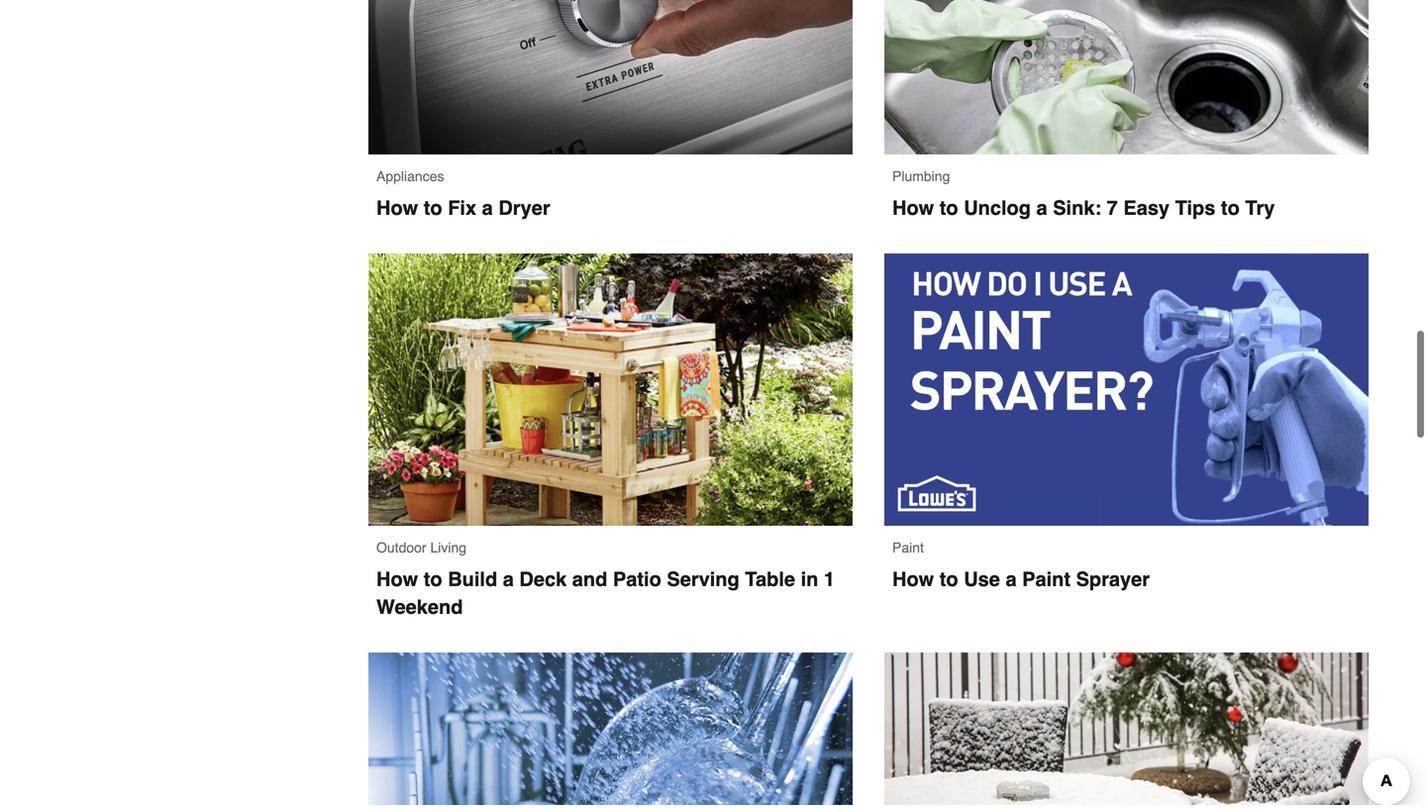 Task type: vqa. For each thing, say whether or not it's contained in the screenshot.


Task type: describe. For each thing, give the bounding box(es) containing it.
a for deck
[[503, 566, 514, 589]]

how to use a paint sprayer
[[893, 566, 1150, 589]]

to for how to fix a dryer
[[424, 195, 443, 217]]

plumbing
[[893, 166, 951, 182]]

outdoor living
[[376, 538, 467, 554]]

living
[[430, 538, 467, 554]]

in
[[801, 566, 819, 589]]

a closeup of someone turning the on-off knob on a dryer. image
[[369, 0, 853, 153]]

sprayer
[[1077, 566, 1150, 589]]

how to build a deck and patio serving table in 1 weekend
[[376, 566, 841, 617]]

a person cleaning the kitchen sink. image
[[885, 0, 1369, 153]]

a for sink:
[[1037, 195, 1048, 217]]

build
[[448, 566, 498, 589]]

dryer
[[499, 195, 550, 217]]

how for how to unclog a sink: 7 easy tips to try
[[893, 195, 935, 217]]

1
[[824, 566, 835, 589]]

unclog
[[964, 195, 1031, 217]]

an outdoor patio table and chairs covered in snow with a christmas tree. image
[[885, 651, 1369, 806]]

appliances
[[376, 166, 444, 182]]

to for how to use a paint sprayer
[[940, 566, 959, 589]]

7
[[1107, 195, 1118, 217]]

deck
[[520, 566, 567, 589]]

0 vertical spatial paint
[[893, 538, 924, 554]]

1 vertical spatial paint
[[1023, 566, 1071, 589]]

how for how to use a paint sprayer
[[893, 566, 935, 589]]

how to fix a dryer
[[376, 195, 550, 217]]

tips
[[1176, 195, 1216, 217]]



Task type: locate. For each thing, give the bounding box(es) containing it.
patio
[[613, 566, 662, 589]]

how for how to build a deck and patio serving table in 1 weekend
[[376, 566, 418, 589]]

a inside how to build a deck and patio serving table in 1 weekend
[[503, 566, 514, 589]]

fix
[[448, 195, 477, 217]]

table
[[745, 566, 796, 589]]

a
[[482, 195, 493, 217], [1037, 195, 1048, 217], [1006, 566, 1017, 589], [503, 566, 514, 589]]

to for how to build a deck and patio serving table in 1 weekend
[[424, 566, 443, 589]]

to down plumbing
[[940, 195, 959, 217]]

a right use
[[1006, 566, 1017, 589]]

weekend
[[376, 594, 463, 617]]

use
[[964, 566, 1001, 589]]

how inside how to build a deck and patio serving table in 1 weekend
[[376, 566, 418, 589]]

to
[[424, 195, 443, 217], [940, 195, 959, 217], [1222, 195, 1240, 217], [940, 566, 959, 589], [424, 566, 443, 589]]

a left deck at the bottom left
[[503, 566, 514, 589]]

paint
[[893, 538, 924, 554], [1023, 566, 1071, 589]]

how for how to fix a dryer
[[376, 195, 418, 217]]

sink:
[[1053, 195, 1102, 217]]

outdoor
[[376, 538, 427, 554]]

easy
[[1124, 195, 1170, 217]]

how down plumbing
[[893, 195, 935, 217]]

a left sink:
[[1037, 195, 1048, 217]]

a video showing how to correctly use a paint sprayer. image
[[885, 252, 1369, 524]]

0 horizontal spatial paint
[[893, 538, 924, 554]]

how
[[376, 195, 418, 217], [893, 195, 935, 217], [893, 566, 935, 589], [376, 566, 418, 589]]

how down outdoor
[[376, 566, 418, 589]]

1 horizontal spatial paint
[[1023, 566, 1071, 589]]

a for paint
[[1006, 566, 1017, 589]]

to up weekend at the bottom
[[424, 566, 443, 589]]

and
[[572, 566, 608, 589]]

how left use
[[893, 566, 935, 589]]

serving
[[667, 566, 740, 589]]

to left the fix
[[424, 195, 443, 217]]

how to unclog a sink: 7 easy tips to try
[[893, 195, 1276, 217]]

a right the fix
[[482, 195, 493, 217]]

to left use
[[940, 566, 959, 589]]

a cedar patio serving table with beverages on ice, glasses, lemons and limes and plates. image
[[369, 252, 853, 524]]

to inside how to build a deck and patio serving table in 1 weekend
[[424, 566, 443, 589]]

how down appliances
[[376, 195, 418, 217]]

wine glasses getting washed in a dishwasher. image
[[369, 651, 853, 806]]

to left try
[[1222, 195, 1240, 217]]

try
[[1246, 195, 1276, 217]]

a for dryer
[[482, 195, 493, 217]]

to for how to unclog a sink: 7 easy tips to try
[[940, 195, 959, 217]]



